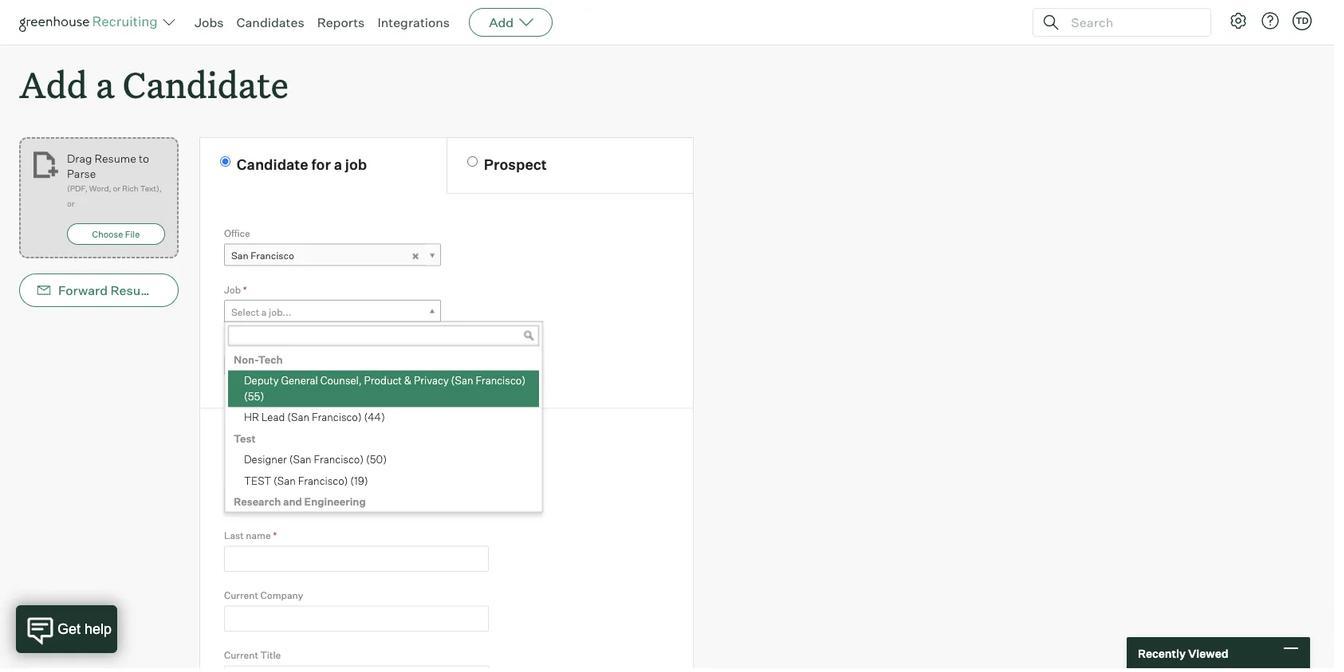 Task type: describe. For each thing, give the bounding box(es) containing it.
job
[[224, 284, 241, 296]]

hr lead (san francisco) (44) option
[[228, 407, 539, 428]]

jobs
[[195, 14, 224, 30]]

td button
[[1293, 11, 1312, 30]]

current for current title
[[224, 649, 258, 661]]

word,
[[89, 184, 111, 194]]

research and engineering
[[234, 495, 366, 508]]

deputy
[[244, 374, 279, 387]]

san francisco link
[[224, 244, 441, 267]]

product
[[364, 374, 402, 387]]

tech
[[258, 353, 283, 366]]

* for last name *
[[273, 530, 277, 542]]

add button
[[469, 8, 553, 37]]

privacy
[[414, 374, 449, 387]]

to
[[139, 151, 149, 165]]

non-tech
[[234, 353, 283, 366]]

office
[[224, 227, 250, 239]]

test (san francisco) (19)
[[244, 474, 368, 487]]

choose file
[[92, 229, 140, 239]]

resume for drag
[[94, 151, 136, 165]]

a for job...
[[261, 306, 267, 318]]

1 vertical spatial candidate
[[237, 155, 308, 173]]

select a job... link
[[224, 300, 441, 323]]

list box containing non-tech
[[225, 349, 539, 669]]

reports link
[[317, 14, 365, 30]]

last name *
[[224, 530, 277, 542]]

greenhouse recruiting image
[[19, 13, 163, 32]]

viewed
[[1188, 646, 1228, 660]]

td
[[1296, 15, 1309, 26]]

--
[[231, 362, 240, 374]]

2 horizontal spatial a
[[334, 155, 342, 173]]

choose
[[92, 229, 123, 239]]

designer (san francisco) (50) option
[[228, 450, 539, 471]]

designer
[[244, 453, 287, 466]]

add for add a candidate
[[19, 61, 87, 108]]

select a job...
[[231, 306, 291, 318]]

current company
[[224, 589, 303, 601]]

deputy general counsel, product & privacy (san francisco) (55) option
[[228, 371, 539, 407]]

recently
[[1138, 646, 1186, 660]]

(san inside the deputy general counsel, product & privacy (san francisco) (55)
[[451, 374, 473, 387]]

* for first name *
[[274, 470, 278, 482]]

forward
[[58, 282, 108, 298]]

resume for forward
[[110, 282, 159, 298]]

current for current company
[[224, 589, 258, 601]]

deputy general counsel, product & privacy (san francisco) (55)
[[244, 374, 526, 402]]

add for add
[[489, 14, 514, 30]]

name for first
[[247, 470, 272, 482]]

0 horizontal spatial &
[[268, 432, 279, 450]]

job *
[[224, 284, 247, 296]]

& inside the deputy general counsel, product & privacy (san francisco) (55)
[[404, 374, 412, 387]]

drag
[[67, 151, 92, 165]]

san
[[231, 250, 249, 262]]

reports
[[317, 14, 365, 30]]

engineering
[[304, 495, 366, 508]]

0 horizontal spatial or
[[67, 199, 74, 209]]

forward resume via email
[[58, 282, 215, 298]]

0 vertical spatial *
[[243, 284, 247, 296]]

drag resume to parse (pdf, word, or rich text), or
[[67, 151, 162, 209]]

stage
[[251, 340, 277, 352]]

designer (san francisco) (50)
[[244, 453, 387, 466]]

hr
[[244, 411, 259, 424]]

email
[[182, 282, 215, 298]]

francisco) inside "option"
[[314, 453, 364, 466]]



Task type: locate. For each thing, give the bounding box(es) containing it.
1 current from the top
[[224, 589, 258, 601]]

2 vertical spatial a
[[261, 306, 267, 318]]

company up title
[[260, 589, 303, 601]]

via
[[162, 282, 179, 298]]

candidate down jobs on the top of the page
[[123, 61, 289, 108]]

0 vertical spatial or
[[113, 184, 120, 194]]

francisco) up (19)
[[314, 453, 364, 466]]

candidate right candidate for a job option
[[237, 155, 308, 173]]

&
[[404, 374, 412, 387], [268, 432, 279, 450]]

francisco)
[[476, 374, 526, 387], [312, 411, 362, 424], [314, 453, 364, 466], [298, 474, 348, 487]]

a
[[96, 61, 114, 108], [334, 155, 342, 173], [261, 306, 267, 318]]

resume inside drag resume to parse (pdf, word, or rich text), or
[[94, 151, 136, 165]]

(pdf,
[[67, 184, 87, 194]]

current left title
[[224, 649, 258, 661]]

(san up and
[[274, 474, 296, 487]]

jobs link
[[195, 14, 224, 30]]

Candidate for a job radio
[[220, 156, 230, 167]]

and
[[283, 495, 302, 508]]

last
[[224, 530, 244, 542]]

(san inside "option"
[[289, 453, 311, 466]]

add a candidate
[[19, 61, 289, 108]]

name down designer
[[247, 470, 272, 482]]

0 vertical spatial candidate
[[123, 61, 289, 108]]

research and engineering option
[[228, 492, 539, 513]]

1 vertical spatial add
[[19, 61, 87, 108]]

* down research
[[273, 530, 277, 542]]

None text field
[[228, 326, 539, 346], [224, 546, 489, 572], [224, 606, 489, 631], [224, 665, 489, 669], [228, 326, 539, 346], [224, 546, 489, 572], [224, 606, 489, 631], [224, 665, 489, 669]]

integrations
[[377, 14, 450, 30]]

counsel,
[[320, 374, 362, 387]]

test
[[234, 432, 256, 445]]

list box
[[225, 349, 539, 669]]

current
[[224, 589, 258, 601], [224, 649, 258, 661]]

1 horizontal spatial a
[[261, 306, 267, 318]]

0 vertical spatial company
[[282, 432, 349, 450]]

(50)
[[366, 453, 387, 466]]

parse
[[67, 166, 96, 180]]

2 vertical spatial *
[[273, 530, 277, 542]]

san francisco
[[231, 250, 294, 262]]

company up designer (san francisco) (50) on the bottom left of the page
[[282, 432, 349, 450]]

title
[[260, 649, 281, 661]]

add
[[489, 14, 514, 30], [19, 61, 87, 108]]

name
[[247, 470, 272, 482], [246, 530, 271, 542]]

0 horizontal spatial add
[[19, 61, 87, 108]]

* right test
[[274, 470, 278, 482]]

1 vertical spatial company
[[260, 589, 303, 601]]

configure image
[[1229, 11, 1248, 30]]

name right last
[[246, 530, 271, 542]]

job
[[345, 155, 367, 173]]

(san
[[451, 374, 473, 387], [287, 411, 310, 424], [289, 453, 311, 466], [274, 474, 296, 487]]

francisco) down designer (san francisco) (50) on the bottom left of the page
[[298, 474, 348, 487]]

initial stage
[[224, 340, 277, 352]]

candidate
[[123, 61, 289, 108], [237, 155, 308, 173]]

& up designer
[[268, 432, 279, 450]]

francisco) inside the deputy general counsel, product & privacy (san francisco) (55)
[[476, 374, 526, 387]]

test
[[244, 474, 271, 487]]

rich
[[122, 184, 138, 194]]

or left "rich"
[[113, 184, 120, 194]]

a left 'job...'
[[261, 306, 267, 318]]

* right job
[[243, 284, 247, 296]]

current down last
[[224, 589, 258, 601]]

a down "greenhouse recruiting" image
[[96, 61, 114, 108]]

current title
[[224, 649, 281, 661]]

resume
[[94, 151, 136, 165], [110, 282, 159, 298]]

(san right privacy
[[451, 374, 473, 387]]

2 - from the left
[[236, 362, 240, 374]]

0 vertical spatial name
[[247, 470, 272, 482]]

0 horizontal spatial a
[[96, 61, 114, 108]]

Prospect radio
[[467, 156, 478, 167]]

candidate for a job
[[237, 155, 367, 173]]

test option
[[228, 428, 539, 450]]

1 - from the left
[[231, 362, 236, 374]]

1 horizontal spatial add
[[489, 14, 514, 30]]

Search text field
[[1067, 11, 1196, 34]]

name
[[224, 432, 265, 450]]

resume inside button
[[110, 282, 159, 298]]

integrations link
[[377, 14, 450, 30]]

-- link
[[224, 356, 439, 379]]

first name *
[[224, 470, 278, 482]]

test (san francisco) (19) option
[[228, 471, 539, 492]]

add inside popup button
[[489, 14, 514, 30]]

td button
[[1289, 8, 1315, 33]]

for
[[311, 155, 331, 173]]

initial
[[224, 340, 249, 352]]

research
[[234, 495, 281, 508]]

forward resume via email button
[[19, 274, 215, 307]]

(19)
[[350, 474, 368, 487]]

francisco) right privacy
[[476, 374, 526, 387]]

francisco
[[251, 250, 294, 262]]

-
[[231, 362, 236, 374], [236, 362, 240, 374]]

& left privacy
[[404, 374, 412, 387]]

prospect
[[484, 155, 547, 173]]

1 vertical spatial current
[[224, 649, 258, 661]]

0 vertical spatial resume
[[94, 151, 136, 165]]

1 vertical spatial &
[[268, 432, 279, 450]]

0 vertical spatial a
[[96, 61, 114, 108]]

file
[[125, 229, 140, 239]]

(55)
[[244, 390, 264, 402]]

or
[[113, 184, 120, 194], [67, 199, 74, 209]]

name for last
[[246, 530, 271, 542]]

1 horizontal spatial &
[[404, 374, 412, 387]]

first
[[224, 470, 245, 482]]

2 current from the top
[[224, 649, 258, 661]]

resume left via
[[110, 282, 159, 298]]

0 vertical spatial &
[[404, 374, 412, 387]]

resume left to
[[94, 151, 136, 165]]

or down (pdf,
[[67, 199, 74, 209]]

0 vertical spatial add
[[489, 14, 514, 30]]

text),
[[140, 184, 162, 194]]

recently viewed
[[1138, 646, 1228, 660]]

hr lead (san francisco) (44)
[[244, 411, 385, 424]]

(44)
[[364, 411, 385, 424]]

1 vertical spatial name
[[246, 530, 271, 542]]

candidates
[[236, 14, 304, 30]]

1 vertical spatial resume
[[110, 282, 159, 298]]

(san right lead on the bottom of the page
[[287, 411, 310, 424]]

select
[[231, 306, 259, 318]]

1 horizontal spatial or
[[113, 184, 120, 194]]

name & company
[[224, 432, 349, 450]]

0 vertical spatial current
[[224, 589, 258, 601]]

company
[[282, 432, 349, 450], [260, 589, 303, 601]]

(san up the test (san francisco) (19)
[[289, 453, 311, 466]]

*
[[243, 284, 247, 296], [274, 470, 278, 482], [273, 530, 277, 542]]

non-
[[234, 353, 258, 366]]

a for candidate
[[96, 61, 114, 108]]

None text field
[[224, 486, 489, 512]]

a right for
[[334, 155, 342, 173]]

1 vertical spatial *
[[274, 470, 278, 482]]

1 vertical spatial or
[[67, 199, 74, 209]]

1 vertical spatial a
[[334, 155, 342, 173]]

general
[[281, 374, 318, 387]]

job...
[[269, 306, 291, 318]]

lead
[[261, 411, 285, 424]]

candidates link
[[236, 14, 304, 30]]

non-tech option
[[228, 349, 539, 371]]

francisco) down counsel,
[[312, 411, 362, 424]]



Task type: vqa. For each thing, say whether or not it's contained in the screenshot.
*
yes



